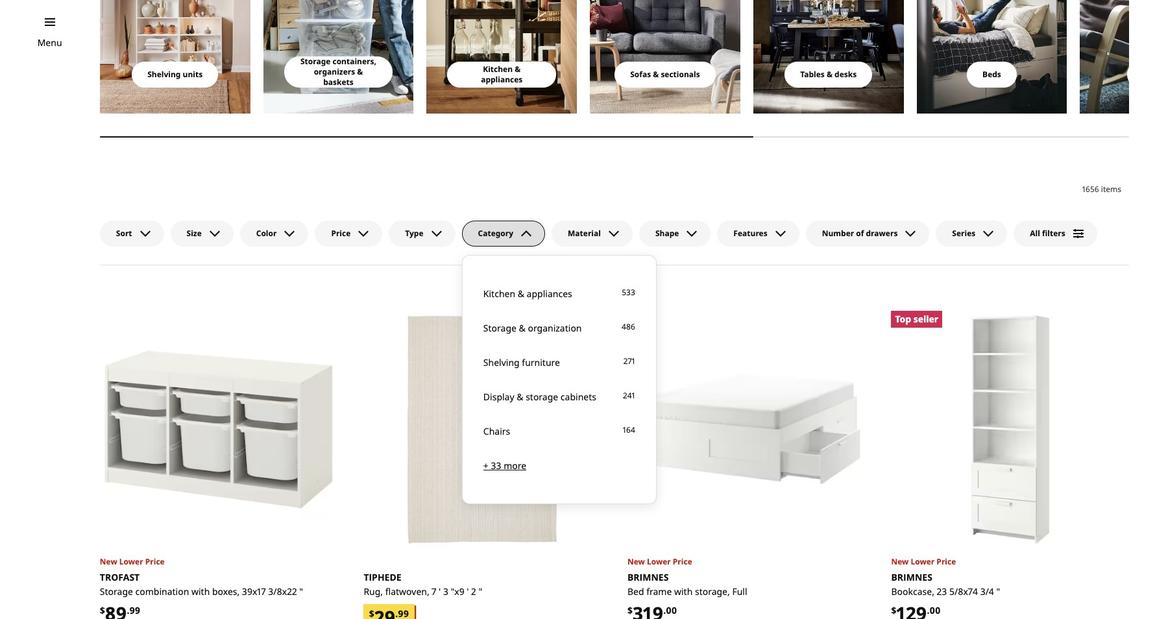 Task type: locate. For each thing, give the bounding box(es) containing it.
with for storage,
[[675, 586, 693, 598]]

new inside new lower price trofast storage combination with boxes, 39x17 3/8x22 "
[[100, 557, 117, 568]]

2 lower from the left
[[647, 557, 671, 568]]

$ down bed
[[628, 605, 633, 617]]

storage containers, organizers & baskets
[[301, 56, 377, 88]]

a decorated dining table with six black chairs surrounding it and two bookcases in the background image
[[754, 0, 904, 114]]

33
[[491, 460, 502, 472]]

appliances
[[481, 74, 523, 85], [527, 288, 573, 300]]

'
[[439, 586, 441, 598], [467, 586, 469, 598]]

frame
[[647, 586, 672, 598]]

2 with from the left
[[675, 586, 693, 598]]

. 99
[[127, 605, 140, 617]]

tables & desks list item
[[754, 0, 904, 114]]

1 kitchen from the top
[[483, 64, 513, 75]]

2 new from the left
[[628, 557, 645, 568]]

price inside new lower price trofast storage combination with boxes, 39x17 3/8x22 "
[[145, 557, 165, 568]]

boxes,
[[212, 586, 240, 598]]

0 vertical spatial storage
[[301, 56, 331, 67]]

2 horizontal spatial .
[[928, 605, 930, 617]]

shelving up display
[[484, 356, 520, 369]]

$ down bookcase,
[[892, 605, 897, 617]]

1656
[[1083, 184, 1100, 195]]

39x17
[[242, 586, 266, 598]]

new inside new lower price brimnes bed frame with storage, full
[[628, 557, 645, 568]]

1 horizontal spatial 00
[[930, 605, 941, 617]]

1 ' from the left
[[439, 586, 441, 598]]

0 horizontal spatial new
[[100, 557, 117, 568]]

1 with from the left
[[192, 586, 210, 598]]

price button
[[315, 221, 383, 247]]

1 new from the left
[[100, 557, 117, 568]]

kitchen & appliances button
[[448, 62, 557, 88]]

" right 2
[[479, 586, 483, 598]]

lower up trofast
[[119, 557, 143, 568]]

storage
[[526, 391, 559, 403]]

2 horizontal spatial "
[[997, 586, 1001, 598]]

a gray sofa against a light gray wall and a birch coffee table in front of it image
[[590, 0, 741, 114]]

lower inside new lower price trofast storage combination with boxes, 39x17 3/8x22 "
[[119, 557, 143, 568]]

1 horizontal spatial lower
[[647, 557, 671, 568]]

0 vertical spatial shelving
[[148, 69, 181, 80]]

shelving for shelving units
[[148, 69, 181, 80]]

$ for bookcase, 23 5/8x74 3/4 "
[[892, 605, 897, 617]]

with right frame
[[675, 586, 693, 598]]

baskets
[[324, 77, 354, 88]]

1 vertical spatial kitchen & appliances
[[484, 288, 573, 300]]

with inside new lower price brimnes bed frame with storage, full
[[675, 586, 693, 598]]

lower
[[119, 557, 143, 568], [647, 557, 671, 568], [911, 557, 935, 568]]

1 vertical spatial storage
[[484, 322, 517, 334]]

with inside new lower price trofast storage combination with boxes, 39x17 3/8x22 "
[[192, 586, 210, 598]]

1 $ from the left
[[100, 605, 105, 617]]

lower up frame
[[647, 557, 671, 568]]

1 vertical spatial kitchen
[[484, 288, 516, 300]]

& inside storage containers, organizers & baskets
[[357, 66, 363, 77]]

more
[[504, 460, 527, 472]]

00 for 23
[[930, 605, 941, 617]]

combination
[[135, 586, 189, 598]]

sectionals
[[661, 69, 701, 80]]

. for frame
[[664, 605, 667, 617]]

2 ' from the left
[[467, 586, 469, 598]]

2 horizontal spatial lower
[[911, 557, 935, 568]]

new for storage
[[100, 557, 117, 568]]

two black carts next to each other with kitchen items and spices organized on them image
[[427, 0, 577, 114]]

1 brimnes from the left
[[628, 572, 669, 584]]

new up bed
[[628, 557, 645, 568]]

2 brimnes from the left
[[892, 572, 933, 584]]

type
[[405, 228, 424, 239]]

. 00 down frame
[[664, 605, 678, 617]]

' left 2
[[467, 586, 469, 598]]

1 horizontal spatial '
[[467, 586, 469, 598]]

&
[[515, 64, 521, 75], [357, 66, 363, 77], [654, 69, 659, 80], [827, 69, 833, 80], [518, 288, 525, 300], [519, 322, 526, 334], [517, 391, 524, 403]]

two white billy bookcases with different sizes of vases and books in it image
[[100, 0, 250, 114]]

1 horizontal spatial . 00
[[928, 605, 941, 617]]

brimnes inside new lower price brimnes bed frame with storage, full
[[628, 572, 669, 584]]

1 " from the left
[[300, 586, 303, 598]]

3 . from the left
[[928, 605, 930, 617]]

" right the 3/4
[[997, 586, 1001, 598]]

3 lower from the left
[[911, 557, 935, 568]]

" right the 3/8x22
[[300, 586, 303, 598]]

number
[[823, 228, 855, 239]]

0 horizontal spatial $
[[100, 605, 105, 617]]

shelving for shelving furniture
[[484, 356, 520, 369]]

shelving units button
[[132, 62, 218, 88]]

' right 7
[[439, 586, 441, 598]]

new for bed
[[628, 557, 645, 568]]

2 horizontal spatial storage
[[484, 322, 517, 334]]

1 lower from the left
[[119, 557, 143, 568]]

0 horizontal spatial storage
[[100, 586, 133, 598]]

2 $ from the left
[[628, 605, 633, 617]]

. down frame
[[664, 605, 667, 617]]

price inside popup button
[[331, 228, 351, 239]]

0 horizontal spatial appliances
[[481, 74, 523, 85]]

0 horizontal spatial 00
[[667, 605, 678, 617]]

2 " from the left
[[479, 586, 483, 598]]

lower for storage
[[119, 557, 143, 568]]

kitchen inside "kitchen & appliances"
[[483, 64, 513, 75]]

price inside the new lower price brimnes bookcase, 23 5/8x74 3/4 "
[[937, 557, 957, 568]]

cabinets
[[561, 391, 597, 403]]

00 down frame
[[667, 605, 678, 617]]

0 horizontal spatial '
[[439, 586, 441, 598]]

1 horizontal spatial .
[[664, 605, 667, 617]]

. 00 down 23
[[928, 605, 941, 617]]

.
[[127, 605, 130, 617], [664, 605, 667, 617], [928, 605, 930, 617]]

2 . from the left
[[664, 605, 667, 617]]

0 horizontal spatial brimnes
[[628, 572, 669, 584]]

. for 23
[[928, 605, 930, 617]]

new for bookcase,
[[892, 557, 909, 568]]

top
[[896, 313, 912, 325]]

all filters button
[[1015, 221, 1098, 247]]

new lower price brimnes bookcase, 23 5/8x74 3/4 "
[[892, 557, 1001, 598]]

0 horizontal spatial .
[[127, 605, 130, 617]]

$ left . 99
[[100, 605, 105, 617]]

brimnes up bookcase,
[[892, 572, 933, 584]]

new inside the new lower price brimnes bookcase, 23 5/8x74 3/4 "
[[892, 557, 909, 568]]

lower inside the new lower price brimnes bookcase, 23 5/8x74 3/4 "
[[911, 557, 935, 568]]

0 vertical spatial kitchen
[[483, 64, 513, 75]]

1 vertical spatial shelving
[[484, 356, 520, 369]]

new up bookcase,
[[892, 557, 909, 568]]

scrollbar
[[100, 129, 1130, 145]]

. down trofast
[[127, 605, 130, 617]]

brimnes inside the new lower price brimnes bookcase, 23 5/8x74 3/4 "
[[892, 572, 933, 584]]

a poang gray chair next to a side table with a coffee and glasses on it image
[[1081, 0, 1156, 114]]

kitchen & appliances
[[481, 64, 523, 85], [484, 288, 573, 300]]

1 horizontal spatial shelving
[[484, 356, 520, 369]]

kitchen
[[483, 64, 513, 75], [484, 288, 516, 300]]

price inside new lower price brimnes bed frame with storage, full
[[673, 557, 693, 568]]

. down bookcase,
[[928, 605, 930, 617]]

size
[[187, 228, 202, 239]]

brimnes
[[628, 572, 669, 584], [892, 572, 933, 584]]

& inside "kitchen & appliances"
[[515, 64, 521, 75]]

shelving units
[[148, 69, 203, 80]]

rug,
[[364, 586, 383, 598]]

tables & desks
[[801, 69, 857, 80]]

2 horizontal spatial $
[[892, 605, 897, 617]]

00 down 23
[[930, 605, 941, 617]]

price for bed frame with storage, full
[[673, 557, 693, 568]]

sofas
[[631, 69, 651, 80]]

new lower price trofast storage combination with boxes, 39x17 3/8x22 "
[[100, 557, 303, 598]]

list item
[[1081, 0, 1156, 114]]

0 horizontal spatial "
[[300, 586, 303, 598]]

00 for frame
[[667, 605, 678, 617]]

0 horizontal spatial lower
[[119, 557, 143, 568]]

color button
[[240, 221, 309, 247]]

storage for storage containers, organizers & baskets
[[301, 56, 331, 67]]

1 horizontal spatial appliances
[[527, 288, 573, 300]]

lower for bed
[[647, 557, 671, 568]]

price for storage combination with boxes, 39x17 3/8x22 "
[[145, 557, 165, 568]]

1 00 from the left
[[667, 605, 678, 617]]

0 vertical spatial kitchen & appliances
[[481, 64, 523, 85]]

1 horizontal spatial brimnes
[[892, 572, 933, 584]]

0 horizontal spatial with
[[192, 586, 210, 598]]

0 horizontal spatial shelving
[[148, 69, 181, 80]]

$ for storage combination with boxes, 39x17 3/8x22 "
[[100, 605, 105, 617]]

3 $ from the left
[[892, 605, 897, 617]]

0 horizontal spatial . 00
[[664, 605, 678, 617]]

1 horizontal spatial $
[[628, 605, 633, 617]]

organization
[[528, 322, 582, 334]]

2 horizontal spatial new
[[892, 557, 909, 568]]

shelving inside button
[[148, 69, 181, 80]]

" inside the new lower price brimnes bookcase, 23 5/8x74 3/4 "
[[997, 586, 1001, 598]]

1 horizontal spatial "
[[479, 586, 483, 598]]

with left boxes,
[[192, 586, 210, 598]]

price
[[331, 228, 351, 239], [145, 557, 165, 568], [673, 557, 693, 568], [937, 557, 957, 568]]

storage
[[301, 56, 331, 67], [484, 322, 517, 334], [100, 586, 133, 598]]

2 . 00 from the left
[[928, 605, 941, 617]]

2 00 from the left
[[930, 605, 941, 617]]

with
[[192, 586, 210, 598], [675, 586, 693, 598]]

. 00
[[664, 605, 678, 617], [928, 605, 941, 617]]

shelving left the units
[[148, 69, 181, 80]]

2 vertical spatial storage
[[100, 586, 133, 598]]

99
[[130, 605, 140, 617]]

2
[[472, 586, 477, 598]]

lower inside new lower price brimnes bed frame with storage, full
[[647, 557, 671, 568]]

"
[[300, 586, 303, 598], [479, 586, 483, 598], [997, 586, 1001, 598]]

23
[[937, 586, 948, 598]]

1 horizontal spatial new
[[628, 557, 645, 568]]

new up trofast
[[100, 557, 117, 568]]

0 vertical spatial appliances
[[481, 74, 523, 85]]

1 horizontal spatial with
[[675, 586, 693, 598]]

bed
[[628, 586, 645, 598]]

1 . 00 from the left
[[664, 605, 678, 617]]

tiphede
[[364, 572, 402, 584]]

brimnes up frame
[[628, 572, 669, 584]]

1 horizontal spatial storage
[[301, 56, 331, 67]]

units
[[183, 69, 203, 80]]

top seller
[[896, 313, 939, 325]]

1 . from the left
[[127, 605, 130, 617]]

. for combination
[[127, 605, 130, 617]]

3 new from the left
[[892, 557, 909, 568]]

storage inside storage containers, organizers & baskets
[[301, 56, 331, 67]]

00
[[667, 605, 678, 617], [930, 605, 941, 617]]

3 " from the left
[[997, 586, 1001, 598]]

lower up bookcase,
[[911, 557, 935, 568]]



Task type: vqa. For each thing, say whether or not it's contained in the screenshot.
Beds
yes



Task type: describe. For each thing, give the bounding box(es) containing it.
category
[[478, 228, 514, 239]]

new lower price brimnes bed frame with storage, full
[[628, 557, 748, 598]]

+
[[484, 460, 489, 472]]

series
[[953, 228, 976, 239]]

3/4
[[981, 586, 995, 598]]

sofas & sectionals
[[631, 69, 701, 80]]

1656 items
[[1083, 184, 1122, 195]]

all
[[1031, 228, 1041, 239]]

beds
[[983, 69, 1002, 80]]

menu button
[[37, 36, 62, 50]]

storage containers, organizers & baskets button
[[284, 56, 393, 88]]

drawers
[[867, 228, 898, 239]]

price for bookcase, 23 5/8x74 3/4 "
[[937, 557, 957, 568]]

bookcase,
[[892, 586, 935, 598]]

of
[[857, 228, 865, 239]]

features button
[[718, 221, 800, 247]]

" inside new lower price trofast storage combination with boxes, 39x17 3/8x22 "
[[300, 586, 303, 598]]

5/8x74
[[950, 586, 979, 598]]

shape button
[[640, 221, 711, 247]]

164
[[623, 425, 636, 436]]

containers,
[[333, 56, 377, 67]]

series button
[[937, 221, 1008, 247]]

533
[[622, 287, 636, 298]]

beds button
[[968, 62, 1018, 88]]

material
[[568, 228, 601, 239]]

four transparent storage boxes stacked on each other with various household items packed in them image
[[263, 0, 414, 114]]

category button
[[462, 221, 546, 247]]

desks
[[835, 69, 857, 80]]

chairs
[[484, 425, 511, 438]]

filters
[[1043, 228, 1066, 239]]

storage & organization
[[484, 322, 582, 334]]

organizers
[[314, 66, 355, 77]]

storage,
[[695, 586, 730, 598]]

storage inside new lower price trofast storage combination with boxes, 39x17 3/8x22 "
[[100, 586, 133, 598]]

tables & desks button
[[785, 62, 873, 88]]

with for boxes,
[[192, 586, 210, 598]]

shelving furniture
[[484, 356, 560, 369]]

$ for bed frame with storage, full
[[628, 605, 633, 617]]

storage for storage & organization
[[484, 322, 517, 334]]

sort
[[116, 228, 132, 239]]

" inside 'tiphede rug, flatwoven, 7 ' 3 "x9 ' 2 "'
[[479, 586, 483, 598]]

. 00 for 23
[[928, 605, 941, 617]]

full
[[733, 586, 748, 598]]

. 00 for frame
[[664, 605, 678, 617]]

seller
[[914, 313, 939, 325]]

number of drawers
[[823, 228, 898, 239]]

7
[[432, 586, 437, 598]]

appliances inside button
[[481, 74, 523, 85]]

brimnes for bed
[[628, 572, 669, 584]]

furniture
[[522, 356, 560, 369]]

type button
[[389, 221, 456, 247]]

kitchen & appliances list item
[[427, 0, 577, 114]]

3/8x22
[[268, 586, 297, 598]]

tables
[[801, 69, 825, 80]]

tiphede rug, flatwoven, 7 ' 3 "x9 ' 2 "
[[364, 572, 483, 598]]

kitchen & appliances inside kitchen & appliances button
[[481, 64, 523, 85]]

a person relaxing on a bed with storage and writing in a book image
[[917, 0, 1068, 114]]

number of drawers button
[[806, 221, 930, 247]]

all filters
[[1031, 228, 1066, 239]]

shape
[[656, 228, 680, 239]]

display
[[484, 391, 515, 403]]

486
[[622, 321, 636, 332]]

storage containers, organizers & baskets list item
[[263, 0, 414, 114]]

sofas & sectionals list item
[[590, 0, 741, 114]]

flatwoven,
[[386, 586, 430, 598]]

1 vertical spatial appliances
[[527, 288, 573, 300]]

menu
[[37, 36, 62, 49]]

271
[[624, 356, 636, 367]]

color
[[256, 228, 277, 239]]

beds list item
[[917, 0, 1068, 114]]

material button
[[552, 221, 633, 247]]

3
[[443, 586, 449, 598]]

sofas & sectionals button
[[615, 62, 716, 88]]

size button
[[171, 221, 234, 247]]

2 kitchen from the top
[[484, 288, 516, 300]]

features
[[734, 228, 768, 239]]

items
[[1102, 184, 1122, 195]]

+ 33 more
[[484, 460, 527, 472]]

sort button
[[100, 221, 164, 247]]

"x9
[[451, 586, 465, 598]]

241
[[623, 390, 636, 401]]

trofast
[[100, 572, 140, 584]]

lower for bookcase,
[[911, 557, 935, 568]]

brimnes for bookcase,
[[892, 572, 933, 584]]

shelving units list item
[[100, 0, 250, 114]]

display & storage cabinets
[[484, 391, 597, 403]]

+ 33 more button
[[484, 454, 636, 478]]



